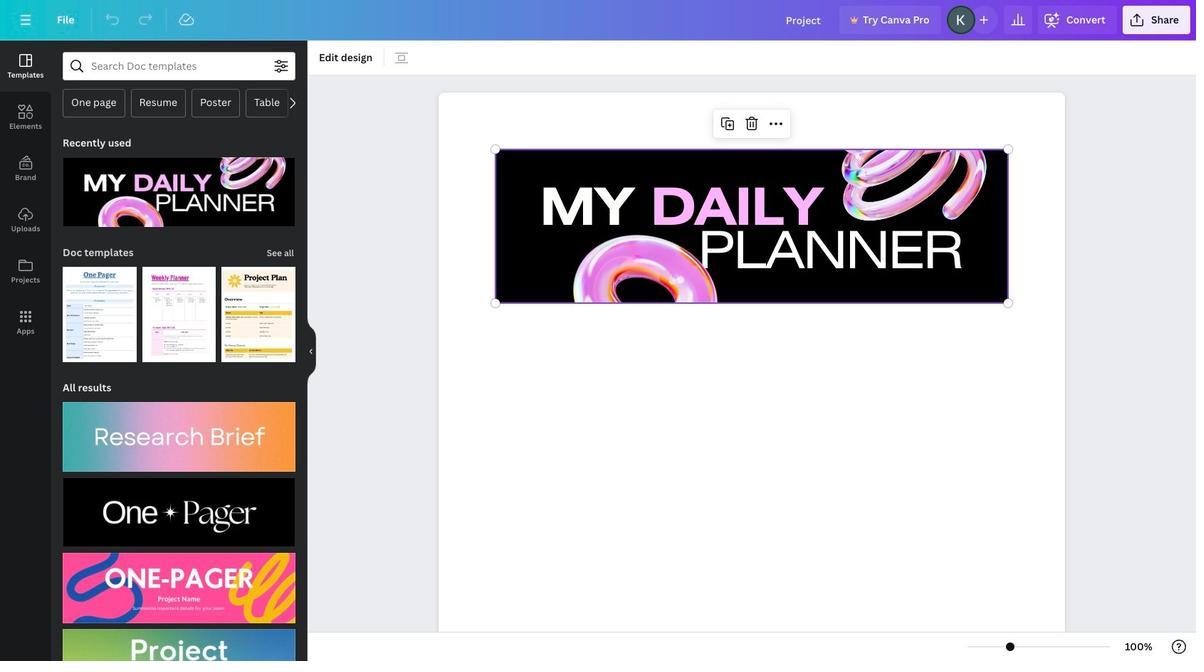 Task type: describe. For each thing, give the bounding box(es) containing it.
one pager doc image
[[63, 267, 137, 363]]

Zoom button
[[1116, 636, 1162, 659]]

project plan doc group
[[222, 259, 296, 363]]

research brief docs banner in orange teal pink soft pastels style image
[[63, 403, 296, 473]]

project overview/one-pager professional docs banner in black white sleek monochrome style group
[[63, 470, 296, 548]]

Design title text field
[[775, 6, 834, 34]]

research brief docs banner in orange teal pink soft pastels style group
[[63, 394, 296, 473]]

planner personal docs banner in black pink dark tech style image
[[63, 157, 296, 227]]

project overview docs banner in light green blue vibrant professional style image
[[63, 629, 296, 662]]

planner personal docs banner in black pink dark tech style group
[[63, 149, 296, 227]]

project overview docs banner in light green blue vibrant professional style group
[[63, 621, 296, 662]]

weekly planner doc in magenta light pink vibrant professional style group
[[142, 259, 216, 363]]



Task type: vqa. For each thing, say whether or not it's contained in the screenshot.
PROJECT PLAN DOC image
yes



Task type: locate. For each thing, give the bounding box(es) containing it.
None text field
[[439, 85, 1066, 662]]

weekly planner doc in magenta light pink vibrant professional style image
[[142, 267, 216, 363]]

Search Doc templates search field
[[91, 53, 267, 80]]

hide image
[[307, 317, 316, 385]]

one pager doc group
[[63, 259, 137, 363]]

project overview/one-pager professional docs banner in black white sleek monochrome style image
[[63, 478, 296, 548]]

project overview/one-pager professional docs banner in pink dark blue yellow playful abstract style image
[[63, 554, 296, 624]]

project overview/one-pager professional docs banner in pink dark blue yellow playful abstract style group
[[63, 545, 296, 624]]

side panel tab list
[[0, 41, 51, 348]]

main menu bar
[[0, 0, 1197, 41]]

project plan doc image
[[222, 267, 296, 363]]



